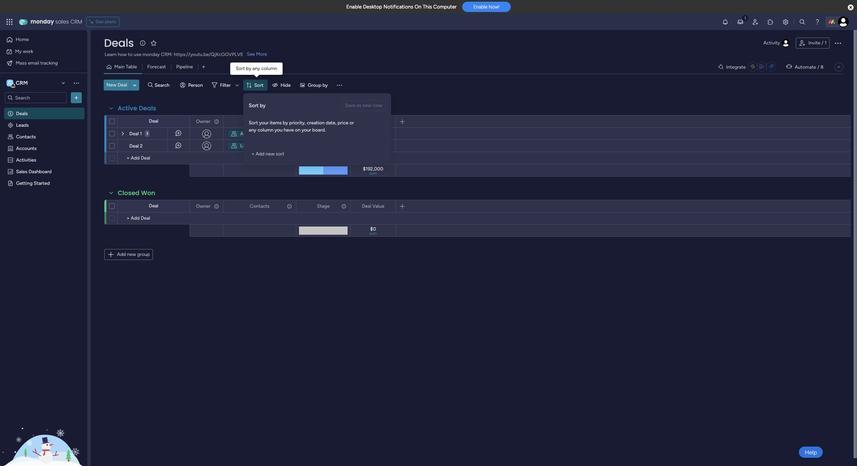 Task type: locate. For each thing, give the bounding box(es) containing it.
emails settings image
[[783, 18, 789, 25]]

see left 'more'
[[247, 51, 255, 57]]

deals inside list box
[[16, 111, 28, 116]]

1 vertical spatial new
[[127, 252, 136, 258]]

0 vertical spatial add
[[256, 151, 265, 157]]

1 vertical spatial crm
[[16, 80, 28, 86]]

1 horizontal spatial 1
[[825, 40, 827, 46]]

any up lily smith in the top of the page
[[249, 127, 256, 133]]

2 + add deal text field from the top
[[121, 215, 187, 223]]

2 owner from the top
[[196, 204, 211, 209]]

2 sum from the top
[[369, 231, 377, 236]]

sort up arrow down image
[[236, 66, 245, 72]]

1 + add deal text field from the top
[[121, 154, 187, 163]]

column information image
[[214, 119, 219, 124], [287, 119, 292, 124], [341, 204, 347, 209]]

0 vertical spatial stage
[[317, 119, 330, 124]]

0 vertical spatial stage field
[[316, 118, 332, 125]]

inbox image
[[737, 18, 744, 25]]

owner for 2nd owner field from the top
[[196, 204, 211, 209]]

monday sales crm
[[30, 18, 82, 26]]

filter button
[[209, 80, 241, 91]]

deal right new
[[118, 82, 127, 88]]

monday
[[30, 18, 54, 26], [143, 52, 160, 58]]

options image
[[73, 94, 80, 101], [214, 116, 218, 128], [386, 201, 391, 212]]

1 horizontal spatial enable
[[474, 4, 488, 10]]

1 sum from the top
[[369, 171, 377, 176]]

1 image
[[743, 14, 749, 22]]

1 horizontal spatial monday
[[143, 52, 160, 58]]

column information image for owner
[[214, 204, 219, 209]]

1 vertical spatial owner field
[[194, 203, 212, 210]]

0 horizontal spatial monday
[[30, 18, 54, 26]]

invite
[[809, 40, 821, 46]]

deals up the leads
[[16, 111, 28, 116]]

deal value
[[362, 204, 385, 209]]

pipeline button
[[171, 62, 198, 73]]

1 stage from the top
[[317, 119, 330, 124]]

8
[[821, 64, 824, 70]]

new
[[106, 82, 116, 88]]

on
[[295, 127, 301, 133]]

alex green
[[240, 131, 264, 137]]

sort for sort
[[254, 82, 264, 88]]

/ inside button
[[822, 40, 824, 46]]

by up "have"
[[283, 120, 288, 126]]

getting
[[16, 180, 33, 186]]

value
[[373, 204, 385, 209]]

+ add deal text field down 2
[[121, 154, 187, 163]]

add
[[256, 151, 265, 157], [117, 252, 126, 258]]

main
[[114, 64, 125, 70]]

Contacts field
[[248, 118, 271, 125], [248, 203, 271, 210]]

sort
[[276, 151, 284, 157]]

autopilot image
[[787, 62, 792, 71]]

enable left "now!" at the right top
[[474, 4, 488, 10]]

deal inside field
[[362, 204, 371, 209]]

1 owner from the top
[[196, 119, 211, 124]]

2 stage field from the top
[[316, 203, 332, 210]]

your right 'on'
[[302, 127, 311, 133]]

sort by any column
[[236, 66, 277, 72]]

add inside + add new sort button
[[256, 151, 265, 157]]

automate
[[795, 64, 817, 70]]

sort down sort popup button
[[249, 103, 259, 109]]

my work
[[15, 48, 33, 54]]

board.
[[312, 127, 326, 133]]

1 vertical spatial 1
[[140, 131, 142, 137]]

sort inside sort your items by priority, creation date, price or any column you have on your board.
[[249, 120, 258, 126]]

0 vertical spatial owner field
[[194, 118, 212, 125]]

1 stage field from the top
[[316, 118, 332, 125]]

0 vertical spatial 1
[[825, 40, 827, 46]]

enable for enable now!
[[474, 4, 488, 10]]

0 horizontal spatial column information image
[[214, 204, 219, 209]]

1 vertical spatial contacts
[[16, 134, 36, 140]]

by right group
[[323, 82, 328, 88]]

by inside popup button
[[323, 82, 328, 88]]

leads
[[16, 122, 29, 128]]

your left items
[[259, 120, 269, 126]]

2 owner field from the top
[[194, 203, 212, 210]]

group
[[137, 252, 150, 258]]

1 vertical spatial add
[[117, 252, 126, 258]]

0 horizontal spatial new
[[127, 252, 136, 258]]

sum
[[369, 171, 377, 176], [369, 231, 377, 236]]

sum up 'deal value'
[[369, 171, 377, 176]]

0 vertical spatial /
[[822, 40, 824, 46]]

1 vertical spatial see
[[247, 51, 255, 57]]

/ left 8
[[818, 64, 820, 70]]

0 vertical spatial see
[[96, 19, 104, 25]]

1 horizontal spatial crm
[[70, 18, 82, 26]]

any inside sort your items by priority, creation date, price or any column you have on your board.
[[249, 127, 256, 133]]

options image
[[834, 39, 843, 47], [384, 118, 393, 126], [214, 201, 218, 212], [287, 201, 291, 212], [341, 201, 346, 212]]

0 vertical spatial + add deal text field
[[121, 154, 187, 163]]

sort down sort by any column
[[254, 82, 264, 88]]

new
[[266, 151, 275, 157], [127, 252, 136, 258]]

0 horizontal spatial /
[[818, 64, 820, 70]]

by down sort popup button
[[260, 103, 266, 109]]

0 vertical spatial any
[[253, 66, 260, 72]]

learn
[[105, 52, 117, 58]]

1 vertical spatial stage field
[[316, 203, 332, 210]]

0 horizontal spatial enable
[[346, 4, 362, 10]]

to
[[128, 52, 133, 58]]

1 vertical spatial any
[[249, 127, 256, 133]]

enable left the desktop
[[346, 4, 362, 10]]

1 horizontal spatial add
[[256, 151, 265, 157]]

Stage field
[[316, 118, 332, 125], [316, 203, 332, 210]]

0 horizontal spatial add
[[117, 252, 126, 258]]

enable for enable desktop notifications on this computer
[[346, 4, 362, 10]]

menu image
[[336, 82, 343, 89]]

add view image
[[202, 65, 205, 70]]

0 vertical spatial new
[[266, 151, 275, 157]]

sum inside $192,000 sum
[[369, 171, 377, 176]]

option
[[0, 107, 87, 109]]

invite / 1 button
[[796, 38, 830, 49]]

1 vertical spatial sum
[[369, 231, 377, 236]]

discovery
[[313, 131, 334, 137]]

alex green element
[[228, 130, 267, 138]]

sort for sort your items by priority, creation date, price or any column you have on your board.
[[249, 120, 258, 126]]

1 vertical spatial monday
[[143, 52, 160, 58]]

1 vertical spatial + add deal text field
[[121, 215, 187, 223]]

+ Add Deal text field
[[121, 154, 187, 163], [121, 215, 187, 223]]

hide button
[[270, 80, 295, 91]]

1 left "3"
[[140, 131, 142, 137]]

sales
[[55, 18, 69, 26]]

2
[[140, 143, 143, 149]]

1 vertical spatial /
[[818, 64, 820, 70]]

deals up how
[[104, 35, 134, 51]]

1 vertical spatial contacts field
[[248, 203, 271, 210]]

price
[[338, 120, 349, 126]]

options image for owner
[[214, 201, 218, 212]]

2 horizontal spatial column information image
[[341, 204, 347, 209]]

0 horizontal spatial crm
[[16, 80, 28, 86]]

/ right "invite"
[[822, 40, 824, 46]]

deals
[[104, 35, 134, 51], [139, 104, 156, 113], [16, 111, 28, 116]]

work
[[23, 48, 33, 54]]

monday up the home button
[[30, 18, 54, 26]]

column information image
[[341, 119, 347, 124], [214, 204, 219, 209], [287, 204, 292, 209]]

sum for $0
[[369, 231, 377, 236]]

sort
[[236, 66, 245, 72], [254, 82, 264, 88], [249, 103, 259, 109], [249, 120, 258, 126]]

select product image
[[6, 18, 13, 25]]

how
[[118, 52, 127, 58]]

Active Deals field
[[116, 104, 158, 113]]

1 vertical spatial column
[[258, 127, 274, 133]]

contacts for 1st contacts 'field' from the bottom
[[250, 204, 270, 209]]

crm:
[[161, 52, 173, 58]]

column information image for active deals
[[214, 119, 219, 124]]

owner
[[196, 119, 211, 124], [196, 204, 211, 209]]

sum down the deal value field
[[369, 231, 377, 236]]

deal 1
[[129, 131, 142, 137]]

computer
[[434, 4, 457, 10]]

sort for sort by
[[249, 103, 259, 109]]

2 vertical spatial options image
[[386, 201, 391, 212]]

help image
[[814, 18, 821, 25]]

crm right "workspace" image
[[16, 80, 28, 86]]

0 horizontal spatial options image
[[73, 94, 80, 101]]

enable inside enable now! button
[[474, 4, 488, 10]]

0 horizontal spatial 1
[[140, 131, 142, 137]]

your
[[259, 120, 269, 126], [302, 127, 311, 133]]

1 horizontal spatial column information image
[[287, 204, 292, 209]]

0 vertical spatial contacts field
[[248, 118, 271, 125]]

1 horizontal spatial see
[[247, 51, 255, 57]]

group by button
[[297, 80, 332, 91]]

column down items
[[258, 127, 274, 133]]

by
[[246, 66, 251, 72], [323, 82, 328, 88], [260, 103, 266, 109], [283, 120, 288, 126]]

add inside add new group button
[[117, 252, 126, 258]]

table
[[126, 64, 137, 70]]

1 owner field from the top
[[194, 118, 212, 125]]

see left plans
[[96, 19, 104, 25]]

options image for stage
[[341, 201, 346, 212]]

stage for second stage field
[[317, 204, 330, 209]]

crm right 'sales' at the left of the page
[[70, 18, 82, 26]]

group by
[[308, 82, 328, 88]]

1 horizontal spatial /
[[822, 40, 824, 46]]

1 vertical spatial stage
[[317, 204, 330, 209]]

0 horizontal spatial column information image
[[214, 119, 219, 124]]

deals right active
[[139, 104, 156, 113]]

column down 'more'
[[261, 66, 277, 72]]

monday down add to favorites image
[[143, 52, 160, 58]]

by down see more link
[[246, 66, 251, 72]]

new left "group"
[[127, 252, 136, 258]]

list box containing deals
[[0, 106, 87, 282]]

dapulse integrations image
[[719, 65, 724, 70]]

Owner field
[[194, 118, 212, 125], [194, 203, 212, 210]]

deal
[[118, 82, 127, 88], [149, 118, 158, 124], [129, 131, 139, 137], [129, 143, 139, 149], [149, 203, 158, 209], [362, 204, 371, 209]]

sort inside popup button
[[254, 82, 264, 88]]

1 right "invite"
[[825, 40, 827, 46]]

add left "group"
[[117, 252, 126, 258]]

0 horizontal spatial deals
[[16, 111, 28, 116]]

lily
[[240, 143, 248, 149]]

see more link
[[246, 51, 268, 58]]

public dashboard image
[[7, 168, 14, 175]]

0 vertical spatial owner
[[196, 119, 211, 124]]

crm
[[70, 18, 82, 26], [16, 80, 28, 86]]

by for sort by
[[260, 103, 266, 109]]

new left sort
[[266, 151, 275, 157]]

forecast
[[147, 64, 166, 70]]

+ add deal text field down won at the top left
[[121, 215, 187, 223]]

new deal
[[106, 82, 127, 88]]

or
[[350, 120, 354, 126]]

learn how to use monday crm: https://youtu.be/qjkcggvplve see more
[[105, 51, 267, 58]]

/ for 1
[[822, 40, 824, 46]]

deals inside field
[[139, 104, 156, 113]]

tracking
[[40, 60, 58, 66]]

deal left value
[[362, 204, 371, 209]]

group
[[308, 82, 322, 88]]

2 vertical spatial contacts
[[250, 204, 270, 209]]

add new group
[[117, 252, 150, 258]]

1 vertical spatial owner
[[196, 204, 211, 209]]

items
[[270, 120, 282, 126]]

sort up alex green
[[249, 120, 258, 126]]

add right +
[[256, 151, 265, 157]]

deal left 2
[[129, 143, 139, 149]]

0 vertical spatial crm
[[70, 18, 82, 26]]

+
[[252, 151, 255, 157]]

any down see more link
[[253, 66, 260, 72]]

0 horizontal spatial see
[[96, 19, 104, 25]]

list box
[[0, 106, 87, 282]]

1 horizontal spatial options image
[[214, 116, 218, 128]]

0 vertical spatial contacts
[[250, 119, 270, 124]]

0 vertical spatial sum
[[369, 171, 377, 176]]

0 vertical spatial your
[[259, 120, 269, 126]]

invite members image
[[752, 18, 759, 25]]

1 horizontal spatial your
[[302, 127, 311, 133]]

enable
[[346, 4, 362, 10], [474, 4, 488, 10]]

2 horizontal spatial deals
[[139, 104, 156, 113]]

pipeline
[[176, 64, 193, 70]]

enable desktop notifications on this computer
[[346, 4, 457, 10]]

contacts
[[250, 119, 270, 124], [16, 134, 36, 140], [250, 204, 270, 209]]

2 stage from the top
[[317, 204, 330, 209]]

show board description image
[[139, 40, 147, 47]]



Task type: vqa. For each thing, say whether or not it's contained in the screenshot.
leftmost "1"
yes



Task type: describe. For each thing, give the bounding box(es) containing it.
deal up the 3 button
[[149, 118, 158, 124]]

workspace selection element
[[7, 79, 29, 88]]

activities
[[16, 157, 36, 163]]

filter
[[220, 82, 231, 88]]

owner for 1st owner field from the top of the page
[[196, 119, 211, 124]]

arrow down image
[[233, 81, 241, 89]]

2 horizontal spatial column information image
[[341, 119, 347, 124]]

add new group button
[[104, 250, 153, 261]]

notifications image
[[722, 18, 729, 25]]

person button
[[177, 80, 207, 91]]

$192,000
[[363, 166, 384, 172]]

0 vertical spatial column
[[261, 66, 277, 72]]

more
[[256, 51, 267, 57]]

add to favorites image
[[150, 40, 157, 46]]

+ add new sort button
[[249, 149, 287, 160]]

green
[[251, 131, 264, 137]]

svg image
[[231, 143, 238, 150]]

desktop
[[363, 4, 382, 10]]

c
[[8, 80, 12, 86]]

automate / 8
[[795, 64, 824, 70]]

Search field
[[153, 80, 174, 90]]

dashboard
[[29, 169, 52, 175]]

1 contacts field from the top
[[248, 118, 271, 125]]

apps image
[[768, 18, 774, 25]]

options image for contacts
[[287, 201, 291, 212]]

have
[[284, 127, 294, 133]]

christina overa image
[[838, 16, 849, 27]]

workspace image
[[7, 79, 13, 87]]

search everything image
[[799, 18, 806, 25]]

collapse board header image
[[837, 64, 842, 70]]

+ add new sort
[[252, 151, 284, 157]]

public board image
[[7, 180, 14, 187]]

deal inside button
[[118, 82, 127, 88]]

sales
[[16, 169, 27, 175]]

$0
[[370, 227, 376, 232]]

main table button
[[104, 62, 142, 73]]

main table
[[114, 64, 137, 70]]

deal 2
[[129, 143, 143, 149]]

1 horizontal spatial new
[[266, 151, 275, 157]]

activity button
[[761, 38, 794, 49]]

date,
[[326, 120, 337, 126]]

deal up deal 2
[[129, 131, 139, 137]]

angle down image
[[133, 83, 136, 88]]

getting started
[[16, 180, 50, 186]]

crm inside workspace selection element
[[16, 80, 28, 86]]

help
[[805, 450, 818, 457]]

column information image for closed won
[[341, 204, 347, 209]]

activity
[[764, 40, 781, 46]]

contacts for 1st contacts 'field' from the top
[[250, 119, 270, 124]]

deal down won at the top left
[[149, 203, 158, 209]]

started
[[34, 180, 50, 186]]

sort button
[[244, 80, 268, 91]]

see plans
[[96, 19, 116, 25]]

email
[[28, 60, 39, 66]]

home
[[16, 37, 29, 42]]

see inside button
[[96, 19, 104, 25]]

column inside sort your items by priority, creation date, price or any column you have on your board.
[[258, 127, 274, 133]]

0 vertical spatial monday
[[30, 18, 54, 26]]

Deals field
[[102, 35, 136, 51]]

1 horizontal spatial column information image
[[287, 119, 292, 124]]

lily smith element
[[228, 142, 264, 150]]

hide
[[281, 82, 291, 88]]

my work button
[[4, 46, 74, 57]]

my
[[15, 48, 22, 54]]

by for sort by any column
[[246, 66, 251, 72]]

person
[[188, 82, 203, 88]]

lily smith
[[240, 143, 261, 149]]

by inside sort your items by priority, creation date, price or any column you have on your board.
[[283, 120, 288, 126]]

2 horizontal spatial options image
[[386, 201, 391, 212]]

lottie animation element
[[0, 398, 87, 467]]

priority,
[[289, 120, 306, 126]]

enable now!
[[474, 4, 500, 10]]

now!
[[489, 4, 500, 10]]

integrate
[[727, 64, 746, 70]]

2 contacts field from the top
[[248, 203, 271, 210]]

monday inside learn how to use monday crm: https://youtu.be/qjkcggvplve see more
[[143, 52, 160, 58]]

by for group by
[[323, 82, 328, 88]]

1 horizontal spatial deals
[[104, 35, 134, 51]]

forecast button
[[142, 62, 171, 73]]

you
[[275, 127, 283, 133]]

see plans button
[[86, 17, 119, 27]]

plans
[[105, 19, 116, 25]]

sales dashboard
[[16, 169, 52, 175]]

1 vertical spatial options image
[[214, 116, 218, 128]]

mass email tracking button
[[4, 58, 74, 69]]

closed won
[[118, 189, 155, 198]]

active deals
[[118, 104, 156, 113]]

stage for first stage field
[[317, 119, 330, 124]]

1 inside button
[[825, 40, 827, 46]]

won
[[141, 189, 155, 198]]

v2 search image
[[148, 81, 153, 89]]

svg image
[[231, 131, 238, 138]]

closed
[[118, 189, 140, 198]]

active
[[118, 104, 137, 113]]

notifications
[[384, 4, 414, 10]]

use
[[134, 52, 141, 58]]

0 horizontal spatial your
[[259, 120, 269, 126]]

on
[[415, 4, 422, 10]]

/ for 8
[[818, 64, 820, 70]]

creation
[[307, 120, 325, 126]]

dapulse close image
[[848, 4, 854, 11]]

$0 sum
[[369, 227, 377, 236]]

Closed Won field
[[116, 189, 157, 198]]

0 vertical spatial options image
[[73, 94, 80, 101]]

enable now! button
[[462, 2, 511, 12]]

https://youtu.be/qjkcggvplve
[[174, 52, 243, 58]]

1 vertical spatial your
[[302, 127, 311, 133]]

see inside learn how to use monday crm: https://youtu.be/qjkcggvplve see more
[[247, 51, 255, 57]]

mass
[[16, 60, 27, 66]]

workspace options image
[[73, 80, 80, 87]]

sort for sort by any column
[[236, 66, 245, 72]]

lottie animation image
[[0, 398, 87, 467]]

this
[[423, 4, 432, 10]]

mass email tracking
[[16, 60, 58, 66]]

Search in workspace field
[[14, 94, 57, 102]]

sum for $192,000
[[369, 171, 377, 176]]

$192,000 sum
[[363, 166, 384, 176]]

Deal Value field
[[360, 203, 386, 210]]

3 button
[[145, 128, 150, 140]]

column information image for contacts
[[287, 204, 292, 209]]

invite / 1
[[809, 40, 827, 46]]



